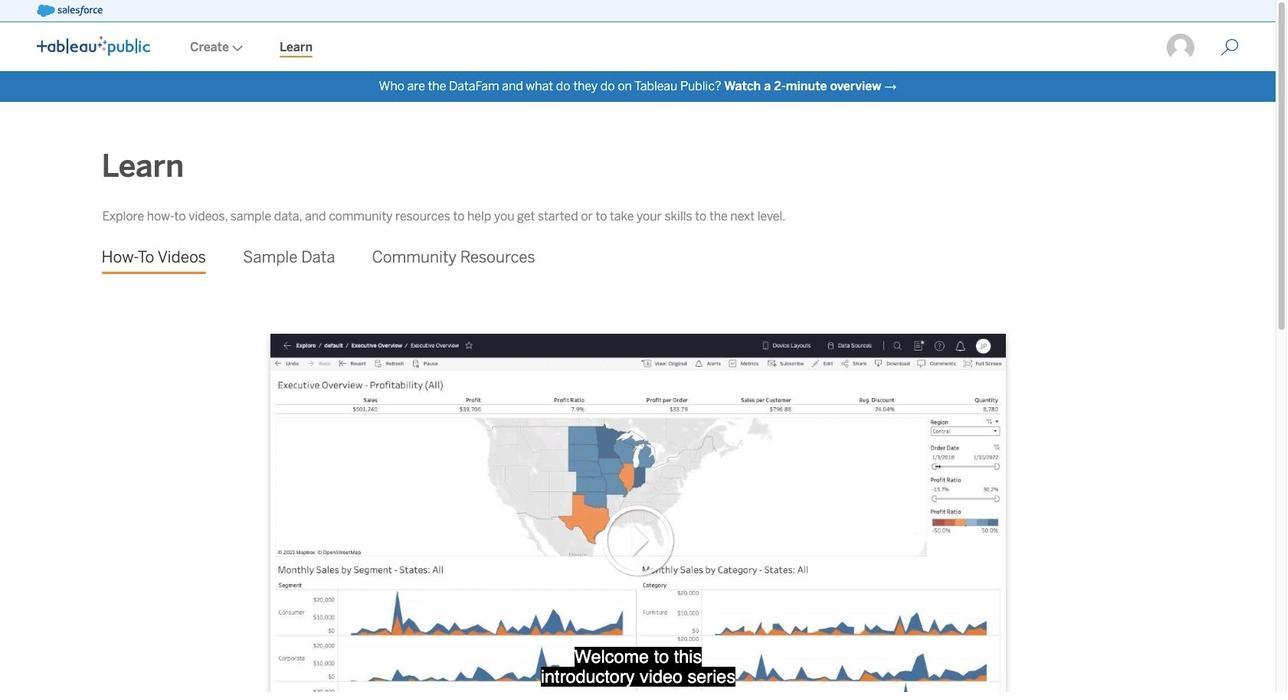 Task type: vqa. For each thing, say whether or not it's contained in the screenshot.
Logo
yes



Task type: locate. For each thing, give the bounding box(es) containing it.
go to search image
[[1202, 38, 1258, 57]]

tara.schultz image
[[1166, 32, 1196, 63]]

salesforce logo image
[[37, 5, 103, 17]]



Task type: describe. For each thing, give the bounding box(es) containing it.
logo image
[[37, 36, 150, 56]]

create image
[[229, 45, 243, 51]]



